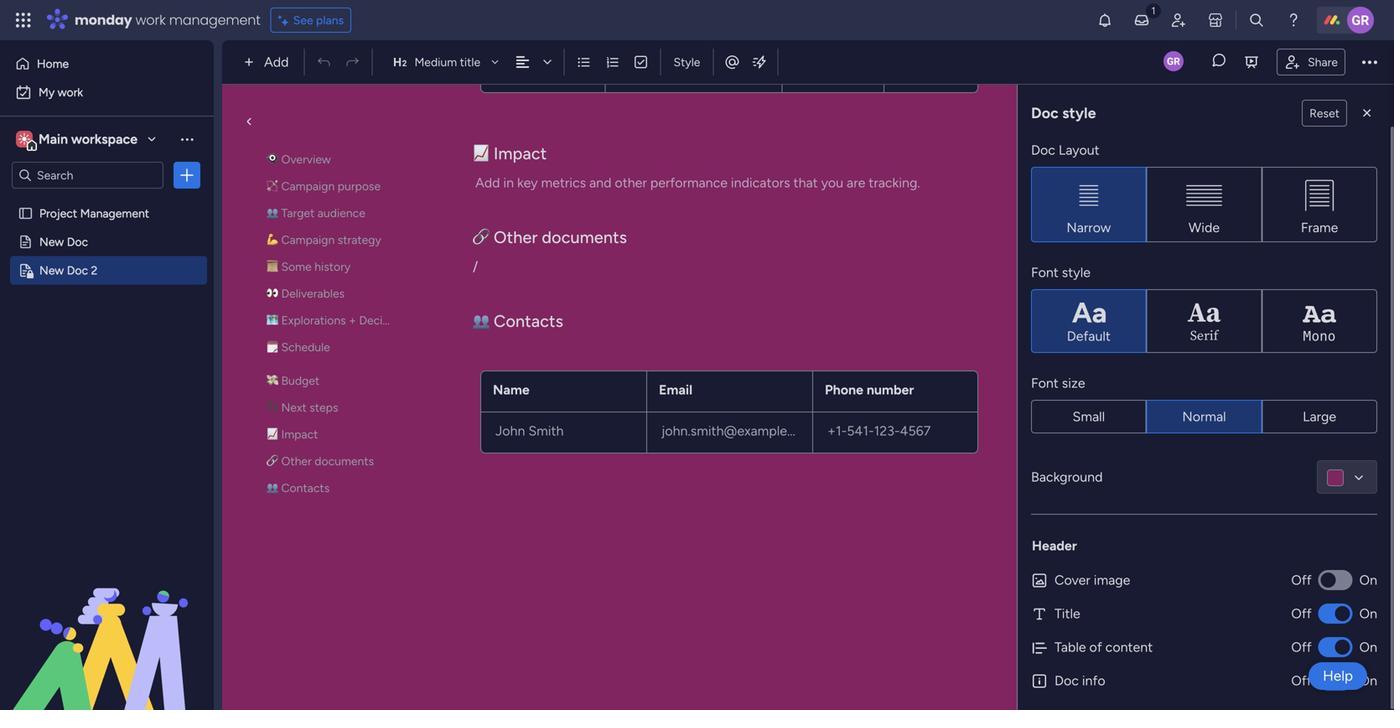 Task type: describe. For each thing, give the bounding box(es) containing it.
my
[[39, 85, 55, 99]]

👣 next steps
[[267, 400, 338, 415]]

1 vertical spatial impact
[[281, 427, 318, 441]]

email
[[659, 382, 693, 398]]

header
[[1032, 538, 1077, 554]]

title
[[460, 55, 481, 69]]

doc left 2
[[67, 263, 88, 278]]

image
[[1094, 572, 1131, 588]]

narrow button
[[1031, 167, 1147, 242]]

normal button
[[1147, 400, 1262, 433]]

history
[[315, 259, 351, 274]]

table
[[1055, 639, 1086, 655]]

doc layout
[[1031, 142, 1100, 158]]

overview
[[281, 152, 331, 166]]

lottie animation image
[[0, 541, 214, 710]]

🗓 schedule
[[267, 340, 330, 354]]

see plans
[[293, 13, 344, 27]]

steps
[[310, 400, 338, 415]]

v2 ellipsis image
[[1362, 51, 1378, 73]]

frame
[[1301, 219, 1338, 235]]

🗺 explorations + decisions
[[267, 313, 410, 327]]

monday marketplace image
[[1207, 12, 1224, 29]]

share
[[1308, 55, 1338, 69]]

doc for doc info
[[1055, 673, 1079, 689]]

🏹
[[267, 179, 278, 193]]

my work
[[39, 85, 83, 99]]

mono
[[1304, 328, 1336, 344]]

👀 deliverables
[[267, 286, 345, 301]]

1 horizontal spatial 📈 impact
[[473, 143, 547, 163]]

phone number
[[825, 382, 914, 398]]

some
[[281, 259, 312, 274]]

1 image
[[1146, 1, 1161, 20]]

my work option
[[10, 79, 204, 106]]

dynamic values image
[[751, 54, 768, 70]]

content
[[1106, 639, 1153, 655]]

mono button
[[1262, 289, 1378, 353]]

doc for doc style
[[1031, 104, 1059, 122]]

decisions
[[359, 313, 410, 327]]

bulleted list image
[[576, 54, 591, 70]]

public board image for project management
[[18, 205, 34, 221]]

font for font size
[[1031, 375, 1059, 391]]

large button
[[1262, 400, 1378, 433]]

lottie animation element
[[0, 541, 214, 710]]

workspace
[[71, 131, 138, 147]]

1 workspace image from the left
[[16, 130, 33, 148]]

update feed image
[[1134, 12, 1150, 29]]

home
[[37, 57, 69, 71]]

info
[[1082, 673, 1106, 689]]

plans
[[316, 13, 344, 27]]

medium title
[[415, 55, 481, 69]]

main workspace
[[39, 131, 138, 147]]

font for font style
[[1031, 265, 1059, 280]]

strategy
[[338, 233, 381, 247]]

monday work management
[[75, 10, 260, 29]]

1 vertical spatial 👥
[[473, 311, 490, 331]]

work for my
[[58, 85, 83, 99]]

management
[[169, 10, 260, 29]]

cover
[[1055, 572, 1091, 588]]

share button
[[1277, 48, 1346, 75]]

size
[[1062, 375, 1085, 391]]

0 vertical spatial other
[[494, 227, 538, 247]]

notifications image
[[1097, 12, 1113, 29]]

off for image
[[1292, 572, 1312, 588]]

👣
[[267, 400, 278, 415]]

management
[[80, 206, 149, 221]]

new for new doc 2
[[39, 263, 64, 278]]

home option
[[10, 50, 204, 77]]

👁‍🗨 overview
[[267, 152, 331, 166]]

1 horizontal spatial 📈
[[473, 143, 490, 163]]

off for of
[[1292, 639, 1312, 655]]

off for info
[[1292, 673, 1312, 689]]

wide button
[[1147, 167, 1262, 242]]

1 horizontal spatial 👥 contacts
[[473, 311, 563, 331]]

new for new doc
[[39, 235, 64, 249]]

📜
[[267, 259, 278, 274]]

project management
[[39, 206, 149, 221]]

phone
[[825, 382, 864, 398]]

group for doc layout
[[1031, 167, 1378, 242]]

1 vertical spatial 🔗 other documents
[[267, 454, 374, 468]]

💪 campaign strategy
[[267, 233, 381, 247]]

normal
[[1182, 409, 1226, 425]]

0 horizontal spatial documents
[[315, 454, 374, 468]]

💸
[[267, 374, 278, 388]]

main
[[39, 131, 68, 147]]

🏹 campaign purpose
[[267, 179, 381, 193]]

target
[[281, 206, 315, 220]]

on for info
[[1360, 673, 1378, 689]]

doc info
[[1055, 673, 1106, 689]]

default button
[[1031, 289, 1147, 353]]

see plans button
[[271, 8, 351, 33]]

list box containing project management
[[0, 196, 214, 511]]

table of content
[[1055, 639, 1153, 655]]

reset
[[1310, 106, 1340, 120]]

help
[[1323, 667, 1353, 685]]

serif group
[[1031, 289, 1378, 353]]

cover image
[[1055, 572, 1131, 588]]

small button
[[1031, 400, 1147, 433]]



Task type: locate. For each thing, give the bounding box(es) containing it.
/
[[473, 258, 478, 274]]

group containing small
[[1031, 400, 1378, 433]]

💸 budget
[[267, 374, 320, 388]]

purpose
[[338, 179, 381, 193]]

list box
[[0, 196, 214, 511]]

0 horizontal spatial other
[[281, 454, 312, 468]]

1 off from the top
[[1292, 572, 1312, 588]]

contacts down 👣 next steps
[[281, 481, 330, 495]]

👥 contacts up name
[[473, 311, 563, 331]]

public board image up private board icon
[[18, 234, 34, 250]]

1 vertical spatial 📈 impact
[[267, 427, 318, 441]]

options image
[[179, 167, 195, 184]]

2 new from the top
[[39, 263, 64, 278]]

main workspace button
[[12, 125, 163, 153]]

narrow
[[1067, 219, 1111, 235]]

deliverables
[[281, 286, 345, 301]]

campaign up 📜 some history
[[281, 233, 335, 247]]

add
[[264, 54, 289, 70]]

0 vertical spatial 📈
[[473, 143, 490, 163]]

budget
[[281, 374, 320, 388]]

new down project
[[39, 235, 64, 249]]

0 vertical spatial contacts
[[494, 311, 563, 331]]

3 off from the top
[[1292, 639, 1312, 655]]

doc left info in the right bottom of the page
[[1055, 673, 1079, 689]]

select product image
[[15, 12, 32, 29]]

1 vertical spatial 👥 contacts
[[267, 481, 330, 495]]

1 vertical spatial style
[[1062, 265, 1091, 280]]

contacts
[[494, 311, 563, 331], [281, 481, 330, 495]]

number
[[867, 382, 914, 398]]

invite members image
[[1170, 12, 1187, 29]]

1 on from the top
[[1360, 572, 1378, 588]]

style button
[[666, 48, 708, 76]]

4 on from the top
[[1360, 673, 1378, 689]]

my work link
[[10, 79, 204, 106]]

0 vertical spatial public board image
[[18, 205, 34, 221]]

📈
[[473, 143, 490, 163], [267, 427, 278, 441]]

1 vertical spatial new
[[39, 263, 64, 278]]

0 vertical spatial new
[[39, 235, 64, 249]]

0 horizontal spatial impact
[[281, 427, 318, 441]]

1 campaign from the top
[[281, 179, 335, 193]]

medium
[[415, 55, 457, 69]]

👥 target audience
[[267, 206, 365, 220]]

3 on from the top
[[1360, 639, 1378, 655]]

small
[[1073, 409, 1105, 425]]

doc style
[[1031, 104, 1096, 122]]

style up layout
[[1062, 104, 1096, 122]]

1 vertical spatial other
[[281, 454, 312, 468]]

1 horizontal spatial other
[[494, 227, 538, 247]]

0 horizontal spatial contacts
[[281, 481, 330, 495]]

public board image
[[18, 205, 34, 221], [18, 234, 34, 250]]

style down narrow in the top of the page
[[1062, 265, 1091, 280]]

2 campaign from the top
[[281, 233, 335, 247]]

0 vertical spatial style
[[1062, 104, 1096, 122]]

0 horizontal spatial work
[[58, 85, 83, 99]]

0 horizontal spatial 🔗 other documents
[[267, 454, 374, 468]]

frame button
[[1262, 167, 1378, 242]]

work inside option
[[58, 85, 83, 99]]

font size
[[1031, 375, 1085, 391]]

👥
[[267, 206, 278, 220], [473, 311, 490, 331], [267, 481, 278, 495]]

campaign
[[281, 179, 335, 193], [281, 233, 335, 247]]

💪
[[267, 233, 278, 247]]

work for monday
[[135, 10, 166, 29]]

1 vertical spatial public board image
[[18, 234, 34, 250]]

🔗 other documents down the steps
[[267, 454, 374, 468]]

group
[[1031, 167, 1378, 242], [1031, 400, 1378, 433]]

👥 down /
[[473, 311, 490, 331]]

option
[[0, 198, 214, 202]]

0 vertical spatial group
[[1031, 167, 1378, 242]]

off
[[1292, 572, 1312, 588], [1292, 606, 1312, 622], [1292, 639, 1312, 655], [1292, 673, 1312, 689]]

help button
[[1309, 662, 1367, 690]]

new
[[39, 235, 64, 249], [39, 263, 64, 278]]

🔗 other documents
[[473, 227, 627, 247], [267, 454, 374, 468]]

0 horizontal spatial 👥 contacts
[[267, 481, 330, 495]]

name
[[493, 382, 530, 398]]

monday
[[75, 10, 132, 29]]

of
[[1090, 639, 1102, 655]]

2
[[91, 263, 98, 278]]

add button
[[237, 49, 299, 75]]

0 vertical spatial impact
[[494, 143, 547, 163]]

Search in workspace field
[[35, 166, 140, 185]]

0 horizontal spatial 🔗
[[267, 454, 278, 468]]

work
[[135, 10, 166, 29], [58, 85, 83, 99]]

group for font size
[[1031, 400, 1378, 433]]

0 vertical spatial work
[[135, 10, 166, 29]]

0 horizontal spatial 📈 impact
[[267, 427, 318, 441]]

4 off from the top
[[1292, 673, 1312, 689]]

on for image
[[1360, 572, 1378, 588]]

board activity image
[[1164, 51, 1184, 71]]

🗺 explorations
[[267, 313, 346, 327]]

checklist image
[[633, 54, 648, 70]]

default
[[1067, 328, 1111, 344]]

layout
[[1059, 142, 1100, 158]]

📈 impact
[[473, 143, 547, 163], [267, 427, 318, 441]]

doc for doc layout
[[1031, 142, 1056, 158]]

👥 contacts
[[473, 311, 563, 331], [267, 481, 330, 495]]

doc up the new doc 2
[[67, 235, 88, 249]]

🔗 other documents up /
[[473, 227, 627, 247]]

serif
[[1190, 328, 1218, 345]]

2 public board image from the top
[[18, 234, 34, 250]]

0 vertical spatial 🔗 other documents
[[473, 227, 627, 247]]

1 horizontal spatial 🔗 other documents
[[473, 227, 627, 247]]

numbered list image
[[605, 54, 620, 70]]

style
[[674, 55, 700, 69]]

2 off from the top
[[1292, 606, 1312, 622]]

👁‍🗨
[[267, 152, 278, 166]]

group containing narrow
[[1031, 167, 1378, 242]]

1 vertical spatial contacts
[[281, 481, 330, 495]]

public board image left project
[[18, 205, 34, 221]]

work right monday
[[135, 10, 166, 29]]

wide
[[1189, 219, 1220, 235]]

home link
[[10, 50, 204, 77]]

campaign for purpose
[[281, 179, 335, 193]]

font
[[1031, 265, 1059, 280], [1031, 375, 1059, 391]]

serif button
[[1147, 289, 1262, 353]]

2 font from the top
[[1031, 375, 1059, 391]]

style for font style
[[1062, 265, 1091, 280]]

1 vertical spatial 🔗
[[267, 454, 278, 468]]

workspace image
[[16, 130, 33, 148], [18, 130, 30, 148]]

👀
[[267, 286, 278, 301]]

title
[[1055, 606, 1081, 622]]

font style
[[1031, 265, 1091, 280]]

0 vertical spatial 📈 impact
[[473, 143, 547, 163]]

doc left layout
[[1031, 142, 1056, 158]]

next
[[281, 400, 307, 415]]

👥 left target
[[267, 206, 278, 220]]

font left "size"
[[1031, 375, 1059, 391]]

1 horizontal spatial work
[[135, 10, 166, 29]]

greg robinson image
[[1347, 7, 1374, 34]]

1 horizontal spatial contacts
[[494, 311, 563, 331]]

2 workspace image from the left
[[18, 130, 30, 148]]

large
[[1303, 409, 1337, 425]]

audience
[[318, 206, 365, 220]]

public board image for new doc
[[18, 234, 34, 250]]

0 horizontal spatial 📈
[[267, 427, 278, 441]]

campaign down overview on the top of the page
[[281, 179, 335, 193]]

0 vertical spatial 🔗
[[473, 227, 490, 247]]

doc up the doc layout
[[1031, 104, 1059, 122]]

0 vertical spatial 👥 contacts
[[473, 311, 563, 331]]

1 horizontal spatial 🔗
[[473, 227, 490, 247]]

2 group from the top
[[1031, 400, 1378, 433]]

1 vertical spatial documents
[[315, 454, 374, 468]]

contacts up name
[[494, 311, 563, 331]]

👥 down 👣 at left bottom
[[267, 481, 278, 495]]

0 vertical spatial font
[[1031, 265, 1059, 280]]

0 vertical spatial campaign
[[281, 179, 335, 193]]

0 vertical spatial 👥
[[267, 206, 278, 220]]

1 vertical spatial campaign
[[281, 233, 335, 247]]

workspace selection element
[[16, 129, 140, 151]]

1 vertical spatial group
[[1031, 400, 1378, 433]]

1 public board image from the top
[[18, 205, 34, 221]]

see
[[293, 13, 313, 27]]

on
[[1360, 572, 1378, 588], [1360, 606, 1378, 622], [1360, 639, 1378, 655], [1360, 673, 1378, 689]]

font up default button
[[1031, 265, 1059, 280]]

style
[[1062, 104, 1096, 122], [1062, 265, 1091, 280]]

new doc 2
[[39, 263, 98, 278]]

🔗 up /
[[473, 227, 490, 247]]

project
[[39, 206, 77, 221]]

1 vertical spatial work
[[58, 85, 83, 99]]

mention image
[[724, 53, 741, 70]]

1 group from the top
[[1031, 167, 1378, 242]]

background
[[1031, 469, 1103, 485]]

1 horizontal spatial impact
[[494, 143, 547, 163]]

on for of
[[1360, 639, 1378, 655]]

new right private board icon
[[39, 263, 64, 278]]

help image
[[1285, 12, 1302, 29]]

search everything image
[[1248, 12, 1265, 29]]

2 on from the top
[[1360, 606, 1378, 622]]

0 vertical spatial documents
[[542, 227, 627, 247]]

1 new from the top
[[39, 235, 64, 249]]

campaign for strategy
[[281, 233, 335, 247]]

button padding image
[[1359, 105, 1376, 122]]

workspace options image
[[179, 131, 195, 147]]

🔗
[[473, 227, 490, 247], [267, 454, 278, 468]]

2 vertical spatial 👥
[[267, 481, 278, 495]]

👥 contacts down next
[[267, 481, 330, 495]]

+
[[349, 313, 356, 327]]

work right my
[[58, 85, 83, 99]]

1 vertical spatial 📈
[[267, 427, 278, 441]]

1 font from the top
[[1031, 265, 1059, 280]]

style for doc style
[[1062, 104, 1096, 122]]

new doc
[[39, 235, 88, 249]]

private board image
[[18, 262, 34, 278]]

1 vertical spatial font
[[1031, 375, 1059, 391]]

1 horizontal spatial documents
[[542, 227, 627, 247]]

🔗 down 👣 at left bottom
[[267, 454, 278, 468]]

impact
[[494, 143, 547, 163], [281, 427, 318, 441]]

📜 some history
[[267, 259, 351, 274]]



Task type: vqa. For each thing, say whether or not it's contained in the screenshot.
angle down ICON
no



